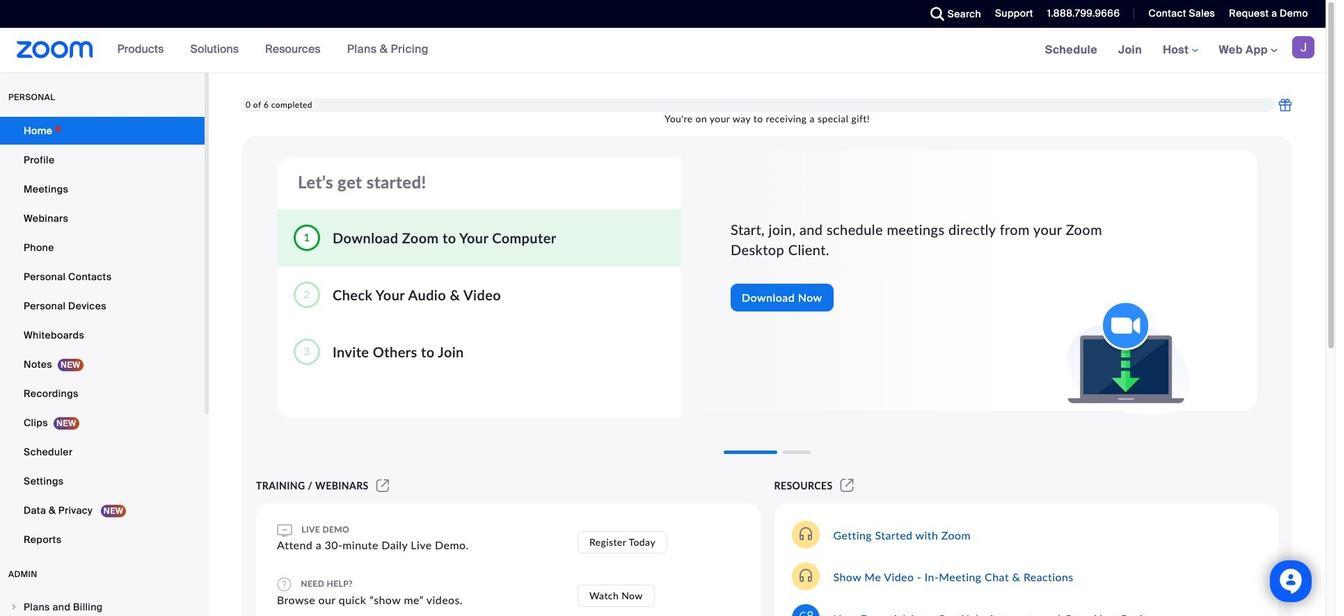 Task type: vqa. For each thing, say whether or not it's contained in the screenshot.
menu item
yes



Task type: locate. For each thing, give the bounding box(es) containing it.
profile picture image
[[1293, 36, 1315, 58]]

banner
[[0, 28, 1326, 73]]

right image
[[10, 603, 18, 612]]

menu item
[[0, 594, 205, 617]]

product information navigation
[[107, 28, 439, 72]]



Task type: describe. For each thing, give the bounding box(es) containing it.
window new image
[[374, 480, 391, 492]]

zoom logo image
[[17, 41, 93, 58]]

window new image
[[838, 480, 856, 492]]

meetings navigation
[[1035, 28, 1326, 73]]

personal menu menu
[[0, 117, 205, 555]]



